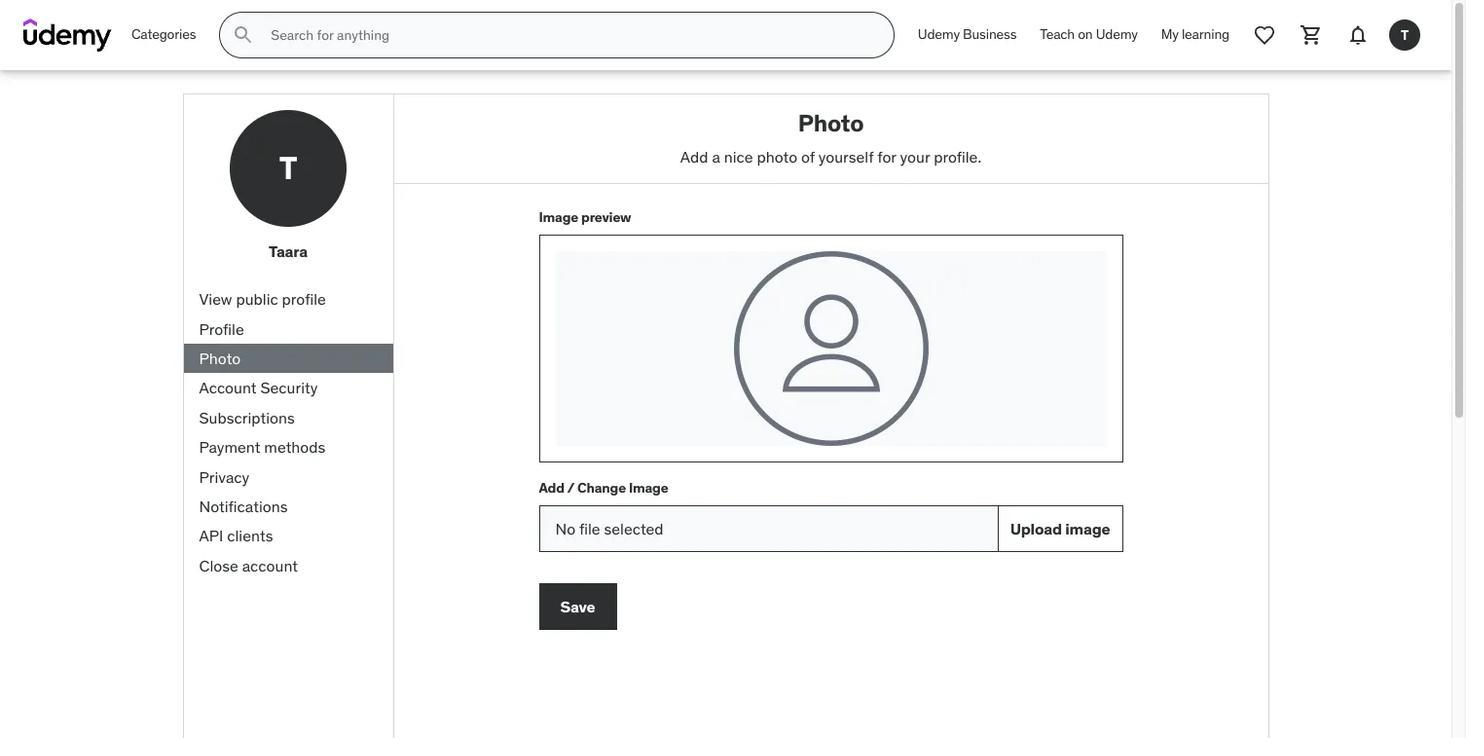 Task type: locate. For each thing, give the bounding box(es) containing it.
selected
[[604, 519, 664, 539]]

add left a
[[681, 147, 709, 166]]

1 vertical spatial photo
[[199, 349, 241, 368]]

nice
[[724, 147, 753, 166]]

add left /
[[539, 479, 565, 496]]

wishlist image
[[1253, 23, 1277, 47]]

0 horizontal spatial photo
[[199, 349, 241, 368]]

0 vertical spatial t
[[1401, 26, 1409, 43]]

udemy
[[918, 26, 960, 43], [1096, 26, 1138, 43]]

photo add a nice photo of yourself for your profile.
[[681, 108, 982, 166]]

0 horizontal spatial t
[[279, 148, 297, 188]]

0 horizontal spatial udemy
[[918, 26, 960, 43]]

udemy right on
[[1096, 26, 1138, 43]]

udemy business link
[[907, 12, 1029, 58]]

1 horizontal spatial udemy
[[1096, 26, 1138, 43]]

add
[[681, 147, 709, 166], [539, 479, 565, 496]]

0 vertical spatial add
[[681, 147, 709, 166]]

photo down "profile"
[[199, 349, 241, 368]]

payment methods
[[199, 437, 326, 457]]

security
[[260, 378, 318, 398]]

no file selected
[[556, 519, 664, 539]]

account
[[199, 378, 257, 398]]

photo link
[[184, 344, 393, 373]]

view
[[199, 289, 232, 309]]

profile link
[[184, 314, 393, 344]]

udemy left business
[[918, 26, 960, 43]]

1 horizontal spatial image
[[629, 479, 669, 496]]

of
[[801, 147, 815, 166]]

1 vertical spatial add
[[539, 479, 565, 496]]

t
[[1401, 26, 1409, 43], [279, 148, 297, 188]]

photo inside photo link
[[199, 349, 241, 368]]

1 vertical spatial image
[[629, 479, 669, 496]]

api clients link
[[184, 521, 393, 551]]

0 vertical spatial photo
[[798, 108, 864, 138]]

t up taara
[[279, 148, 297, 188]]

0 vertical spatial image
[[539, 208, 579, 226]]

upload
[[1011, 519, 1062, 538]]

photo
[[798, 108, 864, 138], [199, 349, 241, 368]]

image
[[539, 208, 579, 226], [629, 479, 669, 496]]

t right notifications image at top
[[1401, 26, 1409, 43]]

2 udemy from the left
[[1096, 26, 1138, 43]]

api
[[199, 526, 223, 546]]

close account
[[199, 556, 298, 575]]

photo inside photo add a nice photo of yourself for your profile.
[[798, 108, 864, 138]]

account
[[242, 556, 298, 575]]

privacy
[[199, 467, 250, 486]]

1 horizontal spatial t
[[1401, 26, 1409, 43]]

view public profile
[[199, 289, 326, 309]]

photo up yourself
[[798, 108, 864, 138]]

0 horizontal spatial add
[[539, 479, 565, 496]]

account security link
[[184, 373, 393, 403]]

1 horizontal spatial add
[[681, 147, 709, 166]]

notifications link
[[184, 492, 393, 521]]

image up "selected" at the left of the page
[[629, 479, 669, 496]]

notifications image
[[1347, 23, 1370, 47]]

t link
[[1382, 12, 1429, 58]]

1 horizontal spatial photo
[[798, 108, 864, 138]]

profile.
[[934, 147, 982, 166]]

categories button
[[120, 12, 208, 58]]

teach on udemy link
[[1029, 12, 1150, 58]]

your
[[900, 147, 930, 166]]

view public profile link
[[184, 285, 393, 314]]

no
[[556, 519, 576, 539]]

image left preview
[[539, 208, 579, 226]]

save button
[[539, 584, 617, 630]]

change
[[578, 479, 626, 496]]

preview
[[581, 208, 631, 226]]

profile
[[282, 289, 326, 309]]

subscriptions
[[199, 408, 295, 427]]

udemy image
[[23, 19, 112, 52]]



Task type: vqa. For each thing, say whether or not it's contained in the screenshot.
the Search for anything text field
yes



Task type: describe. For each thing, give the bounding box(es) containing it.
profile
[[199, 319, 244, 338]]

close
[[199, 556, 238, 575]]

photo for photo add a nice photo of yourself for your profile.
[[798, 108, 864, 138]]

teach on udemy
[[1040, 26, 1138, 43]]

add / change image
[[539, 479, 669, 496]]

close account link
[[184, 551, 393, 581]]

image
[[1066, 519, 1111, 538]]

taara
[[269, 242, 308, 261]]

file
[[579, 519, 601, 539]]

0 horizontal spatial image
[[539, 208, 579, 226]]

1 vertical spatial t
[[279, 148, 297, 188]]

t inside 'link'
[[1401, 26, 1409, 43]]

for
[[878, 147, 897, 166]]

photo for photo
[[199, 349, 241, 368]]

methods
[[264, 437, 326, 457]]

Search for anything text field
[[267, 19, 870, 52]]

my learning
[[1162, 26, 1230, 43]]

image preview
[[539, 208, 631, 226]]

photo
[[757, 147, 798, 166]]

1 udemy from the left
[[918, 26, 960, 43]]

categories
[[131, 26, 196, 43]]

my learning link
[[1150, 12, 1242, 58]]

upload image
[[1011, 519, 1111, 538]]

payment methods link
[[184, 433, 393, 462]]

learning
[[1182, 26, 1230, 43]]

/
[[567, 479, 575, 496]]

clients
[[227, 526, 273, 546]]

subscriptions link
[[184, 403, 393, 433]]

a
[[712, 147, 721, 166]]

teach
[[1040, 26, 1075, 43]]

yourself
[[819, 147, 874, 166]]

add inside photo add a nice photo of yourself for your profile.
[[681, 147, 709, 166]]

privacy link
[[184, 462, 393, 492]]

account security
[[199, 378, 318, 398]]

on
[[1078, 26, 1093, 43]]

business
[[963, 26, 1017, 43]]

api clients
[[199, 526, 273, 546]]

public
[[236, 289, 278, 309]]

submit search image
[[232, 23, 255, 47]]

udemy business
[[918, 26, 1017, 43]]

shopping cart with 0 items image
[[1300, 23, 1323, 47]]

payment
[[199, 437, 261, 457]]

notifications
[[199, 497, 288, 516]]

save
[[560, 597, 596, 616]]

my
[[1162, 26, 1179, 43]]



